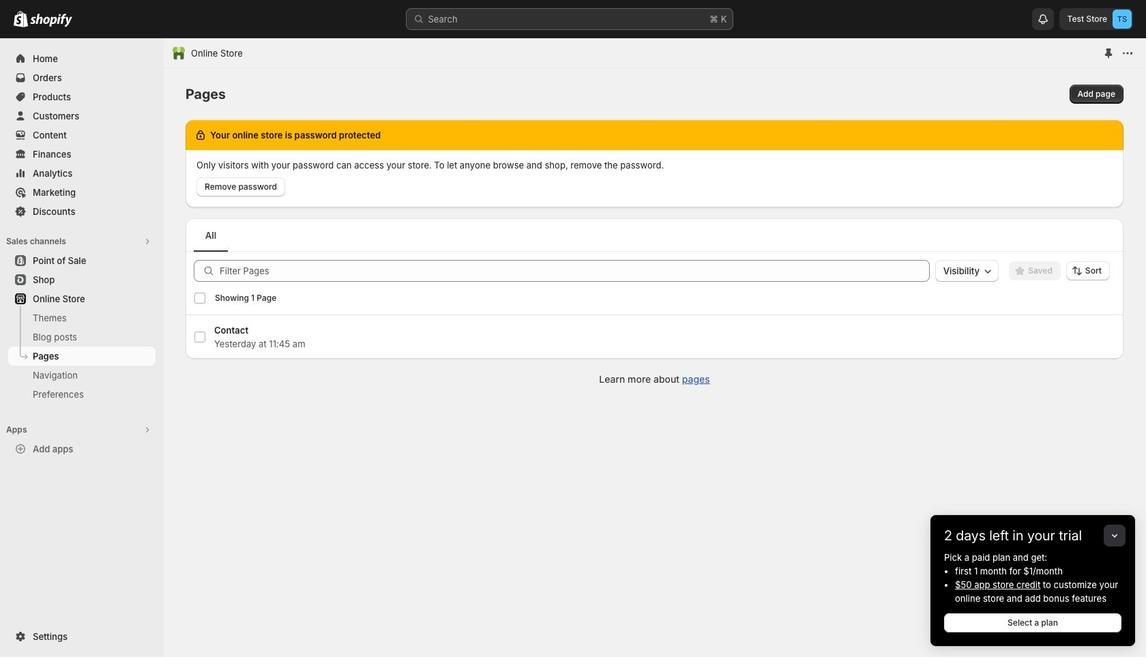 Task type: locate. For each thing, give the bounding box(es) containing it.
online store image
[[172, 46, 186, 60]]

shopify image
[[14, 11, 28, 27]]



Task type: describe. For each thing, give the bounding box(es) containing it.
test store image
[[1113, 10, 1133, 29]]

shopify image
[[30, 14, 72, 27]]



Task type: vqa. For each thing, say whether or not it's contained in the screenshot.
'Test Store' ICON on the top right of page
yes



